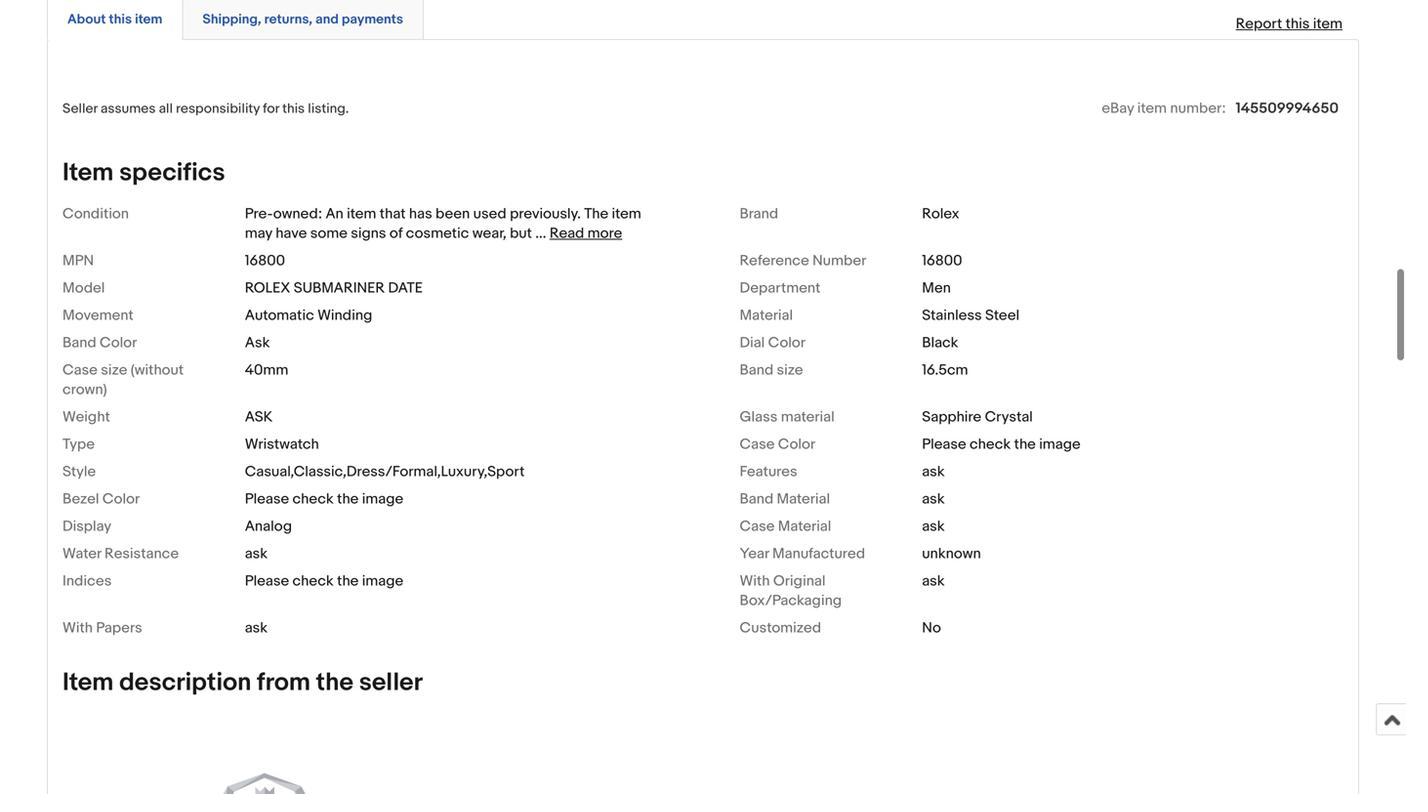 Task type: locate. For each thing, give the bounding box(es) containing it.
material
[[740, 307, 793, 324], [777, 490, 830, 508], [778, 518, 832, 535]]

please down analog
[[245, 572, 289, 590]]

1 vertical spatial please check the image
[[245, 490, 404, 508]]

band for band size
[[740, 361, 774, 379]]

0 vertical spatial image
[[1040, 436, 1081, 453]]

item right "ebay"
[[1138, 99, 1167, 117]]

material up case material
[[777, 490, 830, 508]]

1 vertical spatial check
[[293, 490, 334, 508]]

please check the image up analog
[[245, 490, 404, 508]]

size inside case size (without crown)
[[101, 361, 127, 379]]

0 horizontal spatial size
[[101, 361, 127, 379]]

color up band size
[[768, 334, 806, 351]]

1 vertical spatial band
[[740, 361, 774, 379]]

papers
[[96, 619, 142, 637]]

please down sapphire in the right bottom of the page
[[922, 436, 967, 453]]

1 horizontal spatial 16800
[[922, 252, 963, 269]]

color right bezel
[[102, 490, 140, 508]]

this inside report this item link
[[1286, 15, 1310, 33]]

report
[[1236, 15, 1283, 33]]

band for band color
[[63, 334, 96, 351]]

color
[[100, 334, 137, 351], [768, 334, 806, 351], [778, 436, 816, 453], [102, 490, 140, 508]]

size down dial color on the top right
[[777, 361, 803, 379]]

but
[[510, 225, 532, 242]]

1 vertical spatial item
[[63, 667, 114, 698]]

customized
[[740, 619, 822, 637]]

case up year
[[740, 518, 775, 535]]

tab list containing about this item
[[47, 0, 1360, 40]]

item
[[63, 158, 114, 188], [63, 667, 114, 698]]

1 vertical spatial material
[[777, 490, 830, 508]]

2 vertical spatial please
[[245, 572, 289, 590]]

case for case color
[[740, 436, 775, 453]]

this inside about this item button
[[109, 11, 132, 28]]

no
[[922, 619, 942, 637]]

material up year manufactured on the bottom right of the page
[[778, 518, 832, 535]]

case up crown)
[[63, 361, 98, 379]]

rolex
[[245, 279, 291, 297]]

0 vertical spatial please check the image
[[922, 436, 1081, 453]]

color for bezel color
[[102, 490, 140, 508]]

2 vertical spatial band
[[740, 490, 774, 508]]

the for indices
[[337, 572, 359, 590]]

previously.
[[510, 205, 581, 223]]

2 vertical spatial case
[[740, 518, 775, 535]]

1 size from the left
[[101, 361, 127, 379]]

16.5cm
[[922, 361, 969, 379]]

pre-
[[245, 205, 273, 223]]

1 vertical spatial please
[[245, 490, 289, 508]]

signs
[[351, 225, 386, 242]]

check
[[970, 436, 1011, 453], [293, 490, 334, 508], [293, 572, 334, 590]]

from
[[257, 667, 311, 698]]

indices
[[63, 572, 112, 590]]

16800 for reference number
[[922, 252, 963, 269]]

used
[[473, 205, 507, 223]]

0 vertical spatial with
[[740, 572, 770, 590]]

this
[[109, 11, 132, 28], [1286, 15, 1310, 33], [282, 100, 305, 117]]

water resistance
[[63, 545, 179, 562]]

2 horizontal spatial this
[[1286, 15, 1310, 33]]

about this item
[[67, 11, 163, 28]]

please up analog
[[245, 490, 289, 508]]

item inside button
[[135, 11, 163, 28]]

color for band color
[[100, 334, 137, 351]]

payments
[[342, 11, 403, 28]]

2 16800 from the left
[[922, 252, 963, 269]]

submariner
[[294, 279, 385, 297]]

ebay item number: 145509994650
[[1102, 99, 1339, 117]]

that
[[380, 205, 406, 223]]

number:
[[1171, 99, 1226, 117]]

1 horizontal spatial with
[[740, 572, 770, 590]]

wristwatch
[[245, 436, 319, 453]]

item down with papers at the left of the page
[[63, 667, 114, 698]]

shipping,
[[203, 11, 261, 28]]

with
[[740, 572, 770, 590], [63, 619, 93, 637]]

size for band
[[777, 361, 803, 379]]

16800 up rolex
[[245, 252, 285, 269]]

band
[[63, 334, 96, 351], [740, 361, 774, 379], [740, 490, 774, 508]]

some
[[310, 225, 348, 242]]

(without
[[131, 361, 184, 379]]

about this item button
[[67, 10, 163, 29]]

ask for case material
[[922, 518, 945, 535]]

0 vertical spatial please
[[922, 436, 967, 453]]

item right about
[[135, 11, 163, 28]]

material up dial color on the top right
[[740, 307, 793, 324]]

the for case color
[[1015, 436, 1036, 453]]

with down year
[[740, 572, 770, 590]]

2 vertical spatial material
[[778, 518, 832, 535]]

1 vertical spatial image
[[362, 490, 404, 508]]

please check the image down analog
[[245, 572, 404, 590]]

2 size from the left
[[777, 361, 803, 379]]

case for case material
[[740, 518, 775, 535]]

40mm
[[245, 361, 289, 379]]

year
[[740, 545, 769, 562]]

item for item description from the seller
[[63, 667, 114, 698]]

type
[[63, 436, 95, 453]]

date
[[388, 279, 423, 297]]

with inside with original box/packaging
[[740, 572, 770, 590]]

ask for band material
[[922, 490, 945, 508]]

check for case
[[970, 436, 1011, 453]]

0 vertical spatial case
[[63, 361, 98, 379]]

please check the image
[[922, 436, 1081, 453], [245, 490, 404, 508], [245, 572, 404, 590]]

16800 up men
[[922, 252, 963, 269]]

bezel color
[[63, 490, 140, 508]]

0 vertical spatial check
[[970, 436, 1011, 453]]

ask for water resistance
[[245, 545, 268, 562]]

tab list
[[47, 0, 1360, 40]]

this right for
[[282, 100, 305, 117]]

and
[[316, 11, 339, 28]]

assumes
[[101, 100, 156, 117]]

0 horizontal spatial this
[[109, 11, 132, 28]]

ask for with original box/packaging
[[922, 572, 945, 590]]

ask for with papers
[[245, 619, 268, 637]]

ask for features
[[922, 463, 945, 480]]

0 horizontal spatial 16800
[[245, 252, 285, 269]]

image
[[1040, 436, 1081, 453], [362, 490, 404, 508], [362, 572, 404, 590]]

this right report
[[1286, 15, 1310, 33]]

band down features
[[740, 490, 774, 508]]

image for bezel
[[362, 490, 404, 508]]

0 horizontal spatial with
[[63, 619, 93, 637]]

band down movement
[[63, 334, 96, 351]]

number
[[813, 252, 867, 269]]

unknown
[[922, 545, 981, 562]]

this for about
[[109, 11, 132, 28]]

case material
[[740, 518, 832, 535]]

color down movement
[[100, 334, 137, 351]]

band down dial
[[740, 361, 774, 379]]

brand
[[740, 205, 779, 223]]

item up condition
[[63, 158, 114, 188]]

responsibility
[[176, 100, 260, 117]]

rolex
[[922, 205, 960, 223]]

check for bezel
[[293, 490, 334, 508]]

1 vertical spatial with
[[63, 619, 93, 637]]

been
[[436, 205, 470, 223]]

color for dial color
[[768, 334, 806, 351]]

seller assumes all responsibility for this listing.
[[63, 100, 349, 117]]

display
[[63, 518, 112, 535]]

case
[[63, 361, 98, 379], [740, 436, 775, 453], [740, 518, 775, 535]]

water
[[63, 545, 101, 562]]

case inside case size (without crown)
[[63, 361, 98, 379]]

may
[[245, 225, 272, 242]]

men
[[922, 279, 951, 297]]

read more
[[550, 225, 623, 242]]

color down glass material on the bottom of page
[[778, 436, 816, 453]]

with left 'papers'
[[63, 619, 93, 637]]

size down band color
[[101, 361, 127, 379]]

with original box/packaging
[[740, 572, 842, 609]]

2 vertical spatial please check the image
[[245, 572, 404, 590]]

the
[[1015, 436, 1036, 453], [337, 490, 359, 508], [337, 572, 359, 590], [316, 667, 354, 698]]

steel
[[986, 307, 1020, 324]]

1 horizontal spatial size
[[777, 361, 803, 379]]

item right report
[[1314, 15, 1343, 33]]

1 vertical spatial case
[[740, 436, 775, 453]]

0 vertical spatial band
[[63, 334, 96, 351]]

item
[[135, 11, 163, 28], [1314, 15, 1343, 33], [1138, 99, 1167, 117], [347, 205, 376, 223], [612, 205, 642, 223]]

please check the image down crystal
[[922, 436, 1081, 453]]

sapphire crystal
[[922, 408, 1033, 426]]

0 vertical spatial item
[[63, 158, 114, 188]]

16800
[[245, 252, 285, 269], [922, 252, 963, 269]]

1 item from the top
[[63, 158, 114, 188]]

2 item from the top
[[63, 667, 114, 698]]

listing.
[[308, 100, 349, 117]]

145509994650
[[1236, 99, 1339, 117]]

case down glass
[[740, 436, 775, 453]]

size
[[101, 361, 127, 379], [777, 361, 803, 379]]

1 16800 from the left
[[245, 252, 285, 269]]

glass
[[740, 408, 778, 426]]

this right about
[[109, 11, 132, 28]]



Task type: vqa. For each thing, say whether or not it's contained in the screenshot.


Task type: describe. For each thing, give the bounding box(es) containing it.
2 vertical spatial image
[[362, 572, 404, 590]]

shipping, returns, and payments
[[203, 11, 403, 28]]

with for with papers
[[63, 619, 93, 637]]

features
[[740, 463, 798, 480]]

case for case size (without crown)
[[63, 361, 98, 379]]

16800 for mpn
[[245, 252, 285, 269]]

manufactured
[[773, 545, 866, 562]]

more
[[588, 225, 623, 242]]

1 horizontal spatial this
[[282, 100, 305, 117]]

movement
[[63, 307, 134, 324]]

box/packaging
[[740, 592, 842, 609]]

model
[[63, 279, 105, 297]]

read more button
[[550, 225, 623, 242]]

description
[[119, 667, 251, 698]]

color for case color
[[778, 436, 816, 453]]

automatic winding
[[245, 307, 372, 324]]

rolex submariner date
[[245, 279, 423, 297]]

please for bezel
[[245, 490, 289, 508]]

item up signs
[[347, 205, 376, 223]]

report this item link
[[1227, 6, 1353, 43]]

an
[[326, 205, 344, 223]]

band material
[[740, 490, 830, 508]]

band color
[[63, 334, 137, 351]]

specifics
[[119, 158, 225, 188]]

...
[[535, 225, 546, 242]]

weight
[[63, 408, 110, 426]]

with for with original box/packaging
[[740, 572, 770, 590]]

year manufactured
[[740, 545, 866, 562]]

bezel
[[63, 490, 99, 508]]

material
[[781, 408, 835, 426]]

dial
[[740, 334, 765, 351]]

resistance
[[105, 545, 179, 562]]

seller
[[63, 100, 98, 117]]

material for band
[[777, 490, 830, 508]]

automatic
[[245, 307, 314, 324]]

item description from the seller
[[63, 667, 423, 698]]

shipping, returns, and payments button
[[203, 10, 403, 29]]

material for case
[[778, 518, 832, 535]]

case size (without crown)
[[63, 361, 184, 398]]

2 vertical spatial check
[[293, 572, 334, 590]]

ask
[[245, 408, 273, 426]]

returns,
[[264, 11, 313, 28]]

the
[[584, 205, 609, 223]]

item for item specifics
[[63, 158, 114, 188]]

crown)
[[63, 381, 107, 398]]

crystal
[[985, 408, 1033, 426]]

wear,
[[473, 225, 507, 242]]

have
[[276, 225, 307, 242]]

black
[[922, 334, 959, 351]]

this for report
[[1286, 15, 1310, 33]]

size for case
[[101, 361, 127, 379]]

with papers
[[63, 619, 142, 637]]

seller
[[359, 667, 423, 698]]

case color
[[740, 436, 816, 453]]

winding
[[318, 307, 372, 324]]

about
[[67, 11, 106, 28]]

the for bezel color
[[337, 490, 359, 508]]

style
[[63, 463, 96, 480]]

owned:
[[273, 205, 322, 223]]

item specifics
[[63, 158, 225, 188]]

ebay
[[1102, 99, 1134, 117]]

glass material
[[740, 408, 835, 426]]

analog
[[245, 518, 292, 535]]

pre-owned: an item that has been used previously. the item may have some signs of cosmetic wear, but ...
[[245, 205, 642, 242]]

item up more
[[612, 205, 642, 223]]

image for case
[[1040, 436, 1081, 453]]

reference
[[740, 252, 809, 269]]

all
[[159, 100, 173, 117]]

report this item
[[1236, 15, 1343, 33]]

condition
[[63, 205, 129, 223]]

please for case
[[922, 436, 967, 453]]

reference number
[[740, 252, 867, 269]]

stainless steel
[[922, 307, 1020, 324]]

dial color
[[740, 334, 806, 351]]

0 vertical spatial material
[[740, 307, 793, 324]]

of
[[390, 225, 403, 242]]

sapphire
[[922, 408, 982, 426]]

band for band material
[[740, 490, 774, 508]]

casual,classic,dress/formal,luxury,sport
[[245, 463, 525, 480]]

band size
[[740, 361, 803, 379]]

stainless
[[922, 307, 982, 324]]

original
[[774, 572, 826, 590]]

please check the image for case
[[922, 436, 1081, 453]]

please check the image for bezel
[[245, 490, 404, 508]]

has
[[409, 205, 432, 223]]

ask
[[245, 334, 270, 351]]



